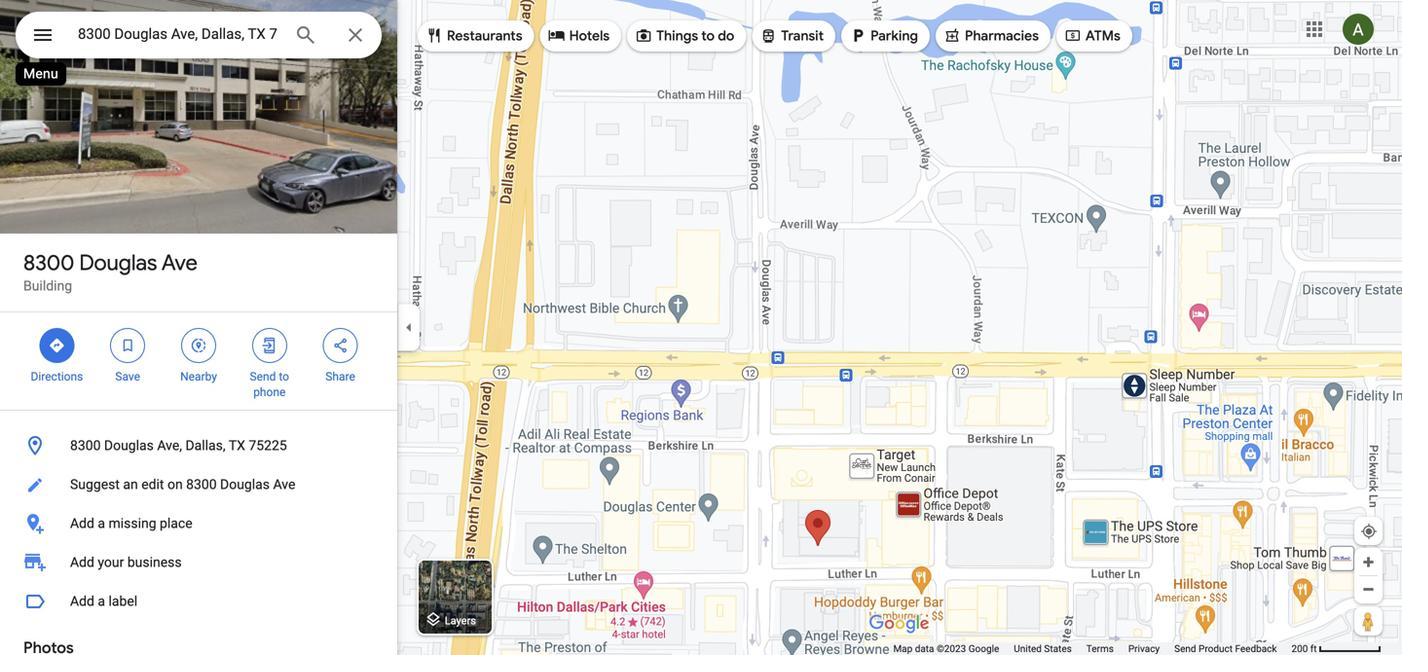 Task type: vqa. For each thing, say whether or not it's contained in the screenshot.
the top Douglas
yes



Task type: locate. For each thing, give the bounding box(es) containing it.
restaurants
[[447, 27, 523, 45]]

douglas down the tx
[[220, 477, 270, 493]]

footer inside google maps element
[[893, 643, 1292, 655]]


[[190, 335, 207, 356]]

1 vertical spatial ave
[[273, 477, 295, 493]]

8300
[[23, 249, 74, 277], [70, 438, 101, 454], [186, 477, 217, 493]]

a left the label
[[98, 593, 105, 610]]

 transit
[[760, 25, 824, 46]]

0 vertical spatial douglas
[[79, 249, 157, 277]]

2 a from the top
[[98, 593, 105, 610]]

send inside send to phone
[[250, 370, 276, 384]]

to
[[701, 27, 715, 45], [279, 370, 289, 384]]


[[119, 335, 137, 356]]

1 vertical spatial send
[[1174, 643, 1196, 655]]

send to phone
[[250, 370, 289, 399]]

 search field
[[16, 12, 382, 62]]

douglas up an
[[104, 438, 154, 454]]

hotels
[[569, 27, 610, 45]]

add left your
[[70, 555, 94, 571]]

1 vertical spatial douglas
[[104, 438, 154, 454]]

8300 inside button
[[70, 438, 101, 454]]

0 vertical spatial a
[[98, 516, 105, 532]]

footer
[[893, 643, 1292, 655]]

send inside button
[[1174, 643, 1196, 655]]

add inside add a missing place button
[[70, 516, 94, 532]]

add a label button
[[0, 582, 397, 621]]


[[426, 25, 443, 46]]

0 horizontal spatial to
[[279, 370, 289, 384]]

send
[[250, 370, 276, 384], [1174, 643, 1196, 655]]

add left the label
[[70, 593, 94, 610]]

add a label
[[70, 593, 137, 610]]

0 vertical spatial send
[[250, 370, 276, 384]]

to left do
[[701, 27, 715, 45]]

1 add from the top
[[70, 516, 94, 532]]

0 vertical spatial to
[[701, 27, 715, 45]]

product
[[1199, 643, 1233, 655]]

send product feedback
[[1174, 643, 1277, 655]]

ave up 
[[161, 249, 198, 277]]

1 horizontal spatial to
[[701, 27, 715, 45]]

map
[[893, 643, 913, 655]]

do
[[718, 27, 734, 45]]

2 vertical spatial 8300
[[186, 477, 217, 493]]

douglas inside button
[[104, 438, 154, 454]]

to up phone
[[279, 370, 289, 384]]

1 vertical spatial to
[[279, 370, 289, 384]]


[[635, 25, 653, 46]]

privacy button
[[1128, 643, 1160, 655]]

8300 up building
[[23, 249, 74, 277]]

douglas for ave,
[[104, 438, 154, 454]]

add a missing place
[[70, 516, 192, 532]]

send left product at bottom
[[1174, 643, 1196, 655]]

terms button
[[1086, 643, 1114, 655]]

add for add a missing place
[[70, 516, 94, 532]]

privacy
[[1128, 643, 1160, 655]]

building
[[23, 278, 72, 294]]

75225
[[249, 438, 287, 454]]

send product feedback button
[[1174, 643, 1277, 655]]

0 vertical spatial ave
[[161, 249, 198, 277]]

suggest an edit on 8300 douglas ave
[[70, 477, 295, 493]]

send up phone
[[250, 370, 276, 384]]

1 vertical spatial 8300
[[70, 438, 101, 454]]

8300 Douglas Ave, Dallas, TX 75225 field
[[16, 12, 382, 58]]


[[261, 335, 278, 356]]

 atms
[[1064, 25, 1121, 46]]

0 vertical spatial 8300
[[23, 249, 74, 277]]

add
[[70, 516, 94, 532], [70, 555, 94, 571], [70, 593, 94, 610]]

200 ft
[[1292, 643, 1317, 655]]

1 vertical spatial a
[[98, 593, 105, 610]]

ave
[[161, 249, 198, 277], [273, 477, 295, 493]]

send for send to phone
[[250, 370, 276, 384]]

ave,
[[157, 438, 182, 454]]

ave down 75225
[[273, 477, 295, 493]]

phone
[[253, 386, 286, 399]]

a left missing
[[98, 516, 105, 532]]

an
[[123, 477, 138, 493]]

ave inside 'button'
[[273, 477, 295, 493]]

douglas
[[79, 249, 157, 277], [104, 438, 154, 454], [220, 477, 270, 493]]

zoom in image
[[1361, 555, 1376, 570]]

douglas up  on the bottom
[[79, 249, 157, 277]]

united
[[1014, 643, 1042, 655]]

3 add from the top
[[70, 593, 94, 610]]

map data ©2023 google
[[893, 643, 999, 655]]

ave inside 8300 douglas ave building
[[161, 249, 198, 277]]

add inside add a label button
[[70, 593, 94, 610]]

2 add from the top
[[70, 555, 94, 571]]

0 horizontal spatial send
[[250, 370, 276, 384]]

2 vertical spatial douglas
[[220, 477, 270, 493]]

8300 right the on
[[186, 477, 217, 493]]

0 horizontal spatial ave
[[161, 249, 198, 277]]

8300 inside suggest an edit on 8300 douglas ave 'button'
[[186, 477, 217, 493]]

1 vertical spatial add
[[70, 555, 94, 571]]

douglas inside 8300 douglas ave building
[[79, 249, 157, 277]]

None field
[[78, 22, 278, 46]]

add down suggest
[[70, 516, 94, 532]]

add your business link
[[0, 543, 397, 582]]

transit
[[781, 27, 824, 45]]


[[849, 25, 867, 46]]

8300 douglas ave main content
[[0, 0, 397, 655]]

1 horizontal spatial send
[[1174, 643, 1196, 655]]

a
[[98, 516, 105, 532], [98, 593, 105, 610]]

states
[[1044, 643, 1072, 655]]

parking
[[871, 27, 918, 45]]

dallas,
[[185, 438, 226, 454]]

1 horizontal spatial ave
[[273, 477, 295, 493]]

2 vertical spatial add
[[70, 593, 94, 610]]

8300 inside 8300 douglas ave building
[[23, 249, 74, 277]]

actions for 8300 douglas ave region
[[0, 313, 397, 410]]

pharmacies
[[965, 27, 1039, 45]]

google account: angela cha  
(angela.cha@adept.ai) image
[[1343, 14, 1374, 45]]

1 a from the top
[[98, 516, 105, 532]]

8300 up suggest
[[70, 438, 101, 454]]

footer containing map data ©2023 google
[[893, 643, 1292, 655]]


[[332, 335, 349, 356]]

edit
[[141, 477, 164, 493]]

add inside add your business link
[[70, 555, 94, 571]]

0 vertical spatial add
[[70, 516, 94, 532]]

 hotels
[[548, 25, 610, 46]]

collapse side panel image
[[398, 317, 420, 338]]

save
[[115, 370, 140, 384]]

add your business
[[70, 555, 182, 571]]



Task type: describe. For each thing, give the bounding box(es) containing it.
to inside send to phone
[[279, 370, 289, 384]]

add a missing place button
[[0, 504, 397, 543]]

place
[[160, 516, 192, 532]]


[[548, 25, 565, 46]]

a for label
[[98, 593, 105, 610]]


[[31, 21, 55, 49]]

share
[[326, 370, 355, 384]]

on
[[167, 477, 183, 493]]

8300 for ave,
[[70, 438, 101, 454]]

tx
[[229, 438, 245, 454]]

united states button
[[1014, 643, 1072, 655]]

suggest
[[70, 477, 120, 493]]

8300 douglas ave building
[[23, 249, 198, 294]]

things
[[656, 27, 698, 45]]

business
[[127, 555, 182, 571]]

 button
[[16, 12, 70, 62]]

8300 douglas ave, dallas, tx 75225
[[70, 438, 287, 454]]

missing
[[109, 516, 156, 532]]

send for send product feedback
[[1174, 643, 1196, 655]]

add for add your business
[[70, 555, 94, 571]]

atms
[[1086, 27, 1121, 45]]


[[944, 25, 961, 46]]

ft
[[1310, 643, 1317, 655]]

add for add a label
[[70, 593, 94, 610]]

none field inside 8300 douglas ave, dallas, tx 75225 field
[[78, 22, 278, 46]]


[[1064, 25, 1082, 46]]


[[760, 25, 777, 46]]

to inside  things to do
[[701, 27, 715, 45]]

terms
[[1086, 643, 1114, 655]]

show your location image
[[1360, 523, 1378, 540]]

data
[[915, 643, 934, 655]]

douglas for ave
[[79, 249, 157, 277]]

directions
[[31, 370, 83, 384]]

200
[[1292, 643, 1308, 655]]

 things to do
[[635, 25, 734, 46]]

 pharmacies
[[944, 25, 1039, 46]]

show street view coverage image
[[1354, 607, 1383, 636]]

 parking
[[849, 25, 918, 46]]

united states
[[1014, 643, 1072, 655]]

nearby
[[180, 370, 217, 384]]

 restaurants
[[426, 25, 523, 46]]

©2023
[[937, 643, 966, 655]]

label
[[109, 593, 137, 610]]

douglas inside 'button'
[[220, 477, 270, 493]]

suggest an edit on 8300 douglas ave button
[[0, 465, 397, 504]]

layers
[[445, 615, 476, 627]]

8300 douglas ave, dallas, tx 75225 button
[[0, 426, 397, 465]]

200 ft button
[[1292, 643, 1382, 655]]

8300 for ave
[[23, 249, 74, 277]]

google maps element
[[0, 0, 1402, 655]]

your
[[98, 555, 124, 571]]

feedback
[[1235, 643, 1277, 655]]

zoom out image
[[1361, 582, 1376, 597]]

google
[[969, 643, 999, 655]]


[[48, 335, 66, 356]]

a for missing
[[98, 516, 105, 532]]



